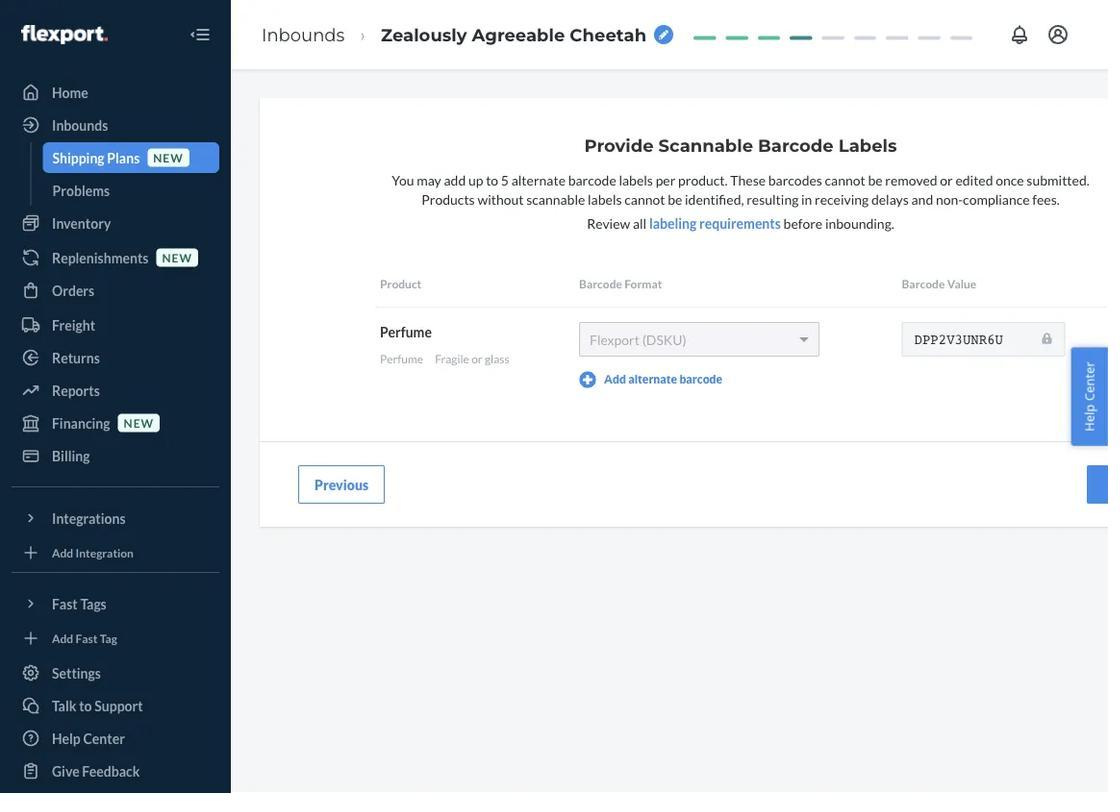 Task type: describe. For each thing, give the bounding box(es) containing it.
0 horizontal spatial be
[[668, 191, 683, 207]]

help inside help center link
[[52, 731, 81, 747]]

give feedback button
[[12, 756, 219, 787]]

labeling
[[649, 215, 697, 231]]

resulting
[[747, 191, 799, 207]]

talk to support
[[52, 698, 143, 714]]

returns link
[[12, 343, 219, 373]]

and
[[912, 191, 934, 207]]

new for shipping plans
[[153, 151, 184, 164]]

tag
[[100, 632, 117, 646]]

reports link
[[12, 375, 219, 406]]

financing
[[52, 415, 110, 432]]

1 vertical spatial center
[[83, 731, 125, 747]]

barcode format
[[579, 277, 662, 291]]

product
[[380, 277, 422, 291]]

submitted.
[[1027, 172, 1090, 188]]

scannable
[[527, 191, 585, 207]]

removed
[[886, 172, 938, 188]]

integrations
[[52, 510, 126, 527]]

provide scannable barcode labels
[[584, 135, 897, 156]]

1 vertical spatial or
[[472, 352, 483, 366]]

add integration link
[[12, 542, 219, 565]]

flexport (dsku)
[[590, 331, 687, 348]]

inbounds link inside breadcrumbs navigation
[[262, 24, 345, 45]]

cheetah
[[570, 24, 647, 45]]

integrations button
[[12, 503, 219, 534]]

previous button
[[298, 466, 385, 504]]

orders
[[52, 282, 95, 299]]

reports
[[52, 382, 100, 399]]

talk to support button
[[12, 691, 219, 722]]

shipping
[[52, 150, 104, 166]]

help center inside help center button
[[1081, 362, 1098, 432]]

without
[[478, 191, 524, 207]]

add for add integration
[[52, 546, 73, 560]]

help center button
[[1071, 348, 1108, 446]]

provide
[[584, 135, 654, 156]]

compliance
[[963, 191, 1030, 207]]

add for add alternate barcode
[[604, 372, 626, 386]]

flexport logo image
[[21, 25, 108, 44]]

product.
[[678, 172, 728, 188]]

labeling requirements button
[[649, 213, 781, 233]]

support
[[95, 698, 143, 714]]

may
[[417, 172, 441, 188]]

settings link
[[12, 658, 219, 689]]

1 perfume from the top
[[380, 324, 432, 340]]

fast tags button
[[12, 589, 219, 620]]

freight link
[[12, 310, 219, 341]]

value
[[947, 277, 977, 291]]

0 horizontal spatial inbounds link
[[12, 110, 219, 140]]

plans
[[107, 150, 140, 166]]

identified,
[[685, 191, 744, 207]]

add
[[444, 172, 466, 188]]

you may add up to 5 alternate barcode labels per product. these barcodes cannot be removed or edited once submitted. products without scannable labels cannot be identified, resulting in receiving delays and non-compliance fees. review all labeling requirements before inbounding.
[[392, 172, 1090, 231]]

in
[[802, 191, 812, 207]]

format
[[625, 277, 662, 291]]

add for add fast tag
[[52, 632, 73, 646]]

0 horizontal spatial cannot
[[625, 191, 665, 207]]

before
[[784, 215, 823, 231]]

lock alt image
[[1043, 332, 1052, 346]]

edited
[[956, 172, 993, 188]]

new for replenishments
[[162, 251, 192, 265]]

review
[[587, 215, 630, 231]]

add fast tag
[[52, 632, 117, 646]]

tags
[[80, 596, 107, 612]]

requirements
[[699, 215, 781, 231]]

you
[[392, 172, 414, 188]]

breadcrumbs navigation
[[246, 7, 689, 63]]

barcode value
[[902, 277, 977, 291]]



Task type: locate. For each thing, give the bounding box(es) containing it.
inbounds inside breadcrumbs navigation
[[262, 24, 345, 45]]

fragile
[[435, 352, 469, 366]]

be down per
[[668, 191, 683, 207]]

0 vertical spatial center
[[1081, 362, 1098, 401]]

add
[[604, 372, 626, 386], [52, 546, 73, 560], [52, 632, 73, 646]]

feedback
[[82, 763, 140, 780]]

0 vertical spatial be
[[868, 172, 883, 188]]

delays
[[872, 191, 909, 207]]

1 vertical spatial help
[[52, 731, 81, 747]]

1 vertical spatial add
[[52, 546, 73, 560]]

perfume
[[380, 324, 432, 340], [380, 352, 423, 366]]

0 vertical spatial help
[[1081, 405, 1098, 432]]

or inside you may add up to 5 alternate barcode labels per product. these barcodes cannot be removed or edited once submitted. products without scannable labels cannot be identified, resulting in receiving delays and non-compliance fees. review all labeling requirements before inbounding.
[[940, 172, 953, 188]]

problems link
[[43, 175, 219, 206]]

receiving
[[815, 191, 869, 207]]

0 horizontal spatial center
[[83, 731, 125, 747]]

billing
[[52, 448, 90, 464]]

replenishments
[[52, 250, 149, 266]]

barcode up scannable
[[568, 172, 617, 188]]

fast
[[52, 596, 78, 612], [76, 632, 98, 646]]

new right the plans
[[153, 151, 184, 164]]

help center
[[1081, 362, 1098, 432], [52, 731, 125, 747]]

fragile or glass
[[435, 352, 510, 366]]

up
[[469, 172, 483, 188]]

1 horizontal spatial help
[[1081, 405, 1098, 432]]

inbounding.
[[825, 215, 895, 231]]

1 vertical spatial cannot
[[625, 191, 665, 207]]

help center inside help center link
[[52, 731, 125, 747]]

alternate
[[512, 172, 566, 188], [628, 372, 677, 386]]

alternate down (dsku)
[[628, 372, 677, 386]]

2 vertical spatial new
[[124, 416, 154, 430]]

new for financing
[[124, 416, 154, 430]]

barcode down (dsku)
[[680, 372, 723, 386]]

alternate inside you may add up to 5 alternate barcode labels per product. these barcodes cannot be removed or edited once submitted. products without scannable labels cannot be identified, resulting in receiving delays and non-compliance fees. review all labeling requirements before inbounding.
[[512, 172, 566, 188]]

fast inside dropdown button
[[52, 596, 78, 612]]

center
[[1081, 362, 1098, 401], [83, 731, 125, 747]]

0 horizontal spatial alternate
[[512, 172, 566, 188]]

0 horizontal spatial barcode
[[568, 172, 617, 188]]

cannot
[[825, 172, 866, 188], [625, 191, 665, 207]]

fast left tag at the left of page
[[76, 632, 98, 646]]

billing link
[[12, 441, 219, 471]]

1 vertical spatial perfume
[[380, 352, 423, 366]]

give feedback
[[52, 763, 140, 780]]

add left integration at the left
[[52, 546, 73, 560]]

barcode inside you may add up to 5 alternate barcode labels per product. these barcodes cannot be removed or edited once submitted. products without scannable labels cannot be identified, resulting in receiving delays and non-compliance fees. review all labeling requirements before inbounding.
[[568, 172, 617, 188]]

alternate up scannable
[[512, 172, 566, 188]]

add up settings
[[52, 632, 73, 646]]

pencil alt image
[[659, 30, 669, 40]]

0 vertical spatial add
[[604, 372, 626, 386]]

alternate inside button
[[628, 372, 677, 386]]

0 vertical spatial fast
[[52, 596, 78, 612]]

barcode left value
[[902, 277, 945, 291]]

barcode for barcode value
[[902, 277, 945, 291]]

labels left per
[[619, 172, 653, 188]]

per
[[656, 172, 676, 188]]

0 vertical spatial inbounds link
[[262, 24, 345, 45]]

2 vertical spatial add
[[52, 632, 73, 646]]

talk
[[52, 698, 76, 714]]

0 vertical spatial alternate
[[512, 172, 566, 188]]

flexport
[[590, 331, 640, 348]]

close navigation image
[[189, 23, 212, 46]]

barcode
[[758, 135, 834, 156], [579, 277, 622, 291], [902, 277, 945, 291]]

0 vertical spatial new
[[153, 151, 184, 164]]

1 horizontal spatial center
[[1081, 362, 1098, 401]]

1 horizontal spatial or
[[940, 172, 953, 188]]

add inside add integration link
[[52, 546, 73, 560]]

0 vertical spatial help center
[[1081, 362, 1098, 432]]

home
[[52, 84, 88, 101]]

2 horizontal spatial barcode
[[902, 277, 945, 291]]

zealously agreeable cheetah
[[381, 24, 647, 45]]

give
[[52, 763, 80, 780]]

agreeable
[[472, 24, 565, 45]]

new down reports "link"
[[124, 416, 154, 430]]

help
[[1081, 405, 1098, 432], [52, 731, 81, 747]]

fees.
[[1033, 191, 1060, 207]]

center inside button
[[1081, 362, 1098, 401]]

0 horizontal spatial or
[[472, 352, 483, 366]]

help inside help center button
[[1081, 405, 1098, 432]]

0 horizontal spatial inbounds
[[52, 117, 108, 133]]

1 horizontal spatial to
[[486, 172, 499, 188]]

0 horizontal spatial help
[[52, 731, 81, 747]]

inbounds link
[[262, 24, 345, 45], [12, 110, 219, 140]]

1 vertical spatial fast
[[76, 632, 98, 646]]

0 vertical spatial or
[[940, 172, 953, 188]]

barcode left format
[[579, 277, 622, 291]]

zealously
[[381, 24, 467, 45]]

open notifications image
[[1008, 23, 1031, 46]]

1 horizontal spatial barcode
[[758, 135, 834, 156]]

1 vertical spatial labels
[[588, 191, 622, 207]]

1 vertical spatial new
[[162, 251, 192, 265]]

previous
[[315, 477, 369, 493]]

1 vertical spatial help center
[[52, 731, 125, 747]]

1 horizontal spatial barcode
[[680, 372, 723, 386]]

non-
[[936, 191, 963, 207]]

home link
[[12, 77, 219, 108]]

inbounds
[[262, 24, 345, 45], [52, 117, 108, 133]]

once
[[996, 172, 1024, 188]]

cannot up all
[[625, 191, 665, 207]]

shipping plans
[[52, 150, 140, 166]]

plus circle image
[[579, 371, 597, 389]]

or up non-
[[940, 172, 953, 188]]

help center link
[[12, 724, 219, 754]]

add alternate barcode button
[[579, 371, 723, 389]]

1 horizontal spatial inbounds link
[[262, 24, 345, 45]]

inventory
[[52, 215, 111, 231]]

orders link
[[12, 275, 219, 306]]

0 horizontal spatial barcode
[[579, 277, 622, 291]]

5
[[501, 172, 509, 188]]

1 horizontal spatial help center
[[1081, 362, 1098, 432]]

or
[[940, 172, 953, 188], [472, 352, 483, 366]]

add inside add alternate barcode button
[[604, 372, 626, 386]]

inventory link
[[12, 208, 219, 239]]

to inside button
[[79, 698, 92, 714]]

fast left the tags
[[52, 596, 78, 612]]

add right plus circle icon
[[604, 372, 626, 386]]

barcode up barcodes
[[758, 135, 834, 156]]

fast tags
[[52, 596, 107, 612]]

add integration
[[52, 546, 134, 560]]

add inside add fast tag link
[[52, 632, 73, 646]]

1 vertical spatial barcode
[[680, 372, 723, 386]]

add alternate barcode
[[604, 372, 723, 386]]

settings
[[52, 665, 101, 682]]

integration
[[76, 546, 134, 560]]

1 vertical spatial alternate
[[628, 372, 677, 386]]

add fast tag link
[[12, 627, 219, 650]]

new up "orders" link
[[162, 251, 192, 265]]

these
[[731, 172, 766, 188]]

0 horizontal spatial help center
[[52, 731, 125, 747]]

(dsku)
[[642, 331, 687, 348]]

to inside you may add up to 5 alternate barcode labels per product. these barcodes cannot be removed or edited once submitted. products without scannable labels cannot be identified, resulting in receiving delays and non-compliance fees. review all labeling requirements before inbounding.
[[486, 172, 499, 188]]

barcode inside button
[[680, 372, 723, 386]]

labels up the review
[[588, 191, 622, 207]]

0 vertical spatial inbounds
[[262, 24, 345, 45]]

1 horizontal spatial alternate
[[628, 372, 677, 386]]

labels
[[839, 135, 897, 156]]

1 vertical spatial be
[[668, 191, 683, 207]]

1 horizontal spatial inbounds
[[262, 24, 345, 45]]

glass
[[485, 352, 510, 366]]

barcodes
[[769, 172, 823, 188]]

open account menu image
[[1047, 23, 1070, 46]]

labels
[[619, 172, 653, 188], [588, 191, 622, 207]]

0 vertical spatial barcode
[[568, 172, 617, 188]]

0 vertical spatial labels
[[619, 172, 653, 188]]

1 horizontal spatial be
[[868, 172, 883, 188]]

1 horizontal spatial cannot
[[825, 172, 866, 188]]

1 vertical spatial inbounds
[[52, 117, 108, 133]]

scannable
[[659, 135, 753, 156]]

barcode for barcode format
[[579, 277, 622, 291]]

0 horizontal spatial to
[[79, 698, 92, 714]]

to
[[486, 172, 499, 188], [79, 698, 92, 714]]

perfume left fragile
[[380, 352, 423, 366]]

barcode
[[568, 172, 617, 188], [680, 372, 723, 386]]

1 vertical spatial inbounds link
[[12, 110, 219, 140]]

1 vertical spatial to
[[79, 698, 92, 714]]

to right "talk" at the bottom left
[[79, 698, 92, 714]]

0 vertical spatial cannot
[[825, 172, 866, 188]]

or left glass
[[472, 352, 483, 366]]

be up delays on the top of the page
[[868, 172, 883, 188]]

0 vertical spatial perfume
[[380, 324, 432, 340]]

returns
[[52, 350, 100, 366]]

all
[[633, 215, 647, 231]]

be
[[868, 172, 883, 188], [668, 191, 683, 207]]

cannot up receiving at the top of page
[[825, 172, 866, 188]]

None text field
[[902, 322, 1066, 357]]

products
[[422, 191, 475, 207]]

to left 5
[[486, 172, 499, 188]]

freight
[[52, 317, 95, 333]]

0 vertical spatial to
[[486, 172, 499, 188]]

problems
[[52, 182, 110, 199]]

2 perfume from the top
[[380, 352, 423, 366]]

perfume down product
[[380, 324, 432, 340]]



Task type: vqa. For each thing, say whether or not it's contained in the screenshot.
'INVENTORY'
yes



